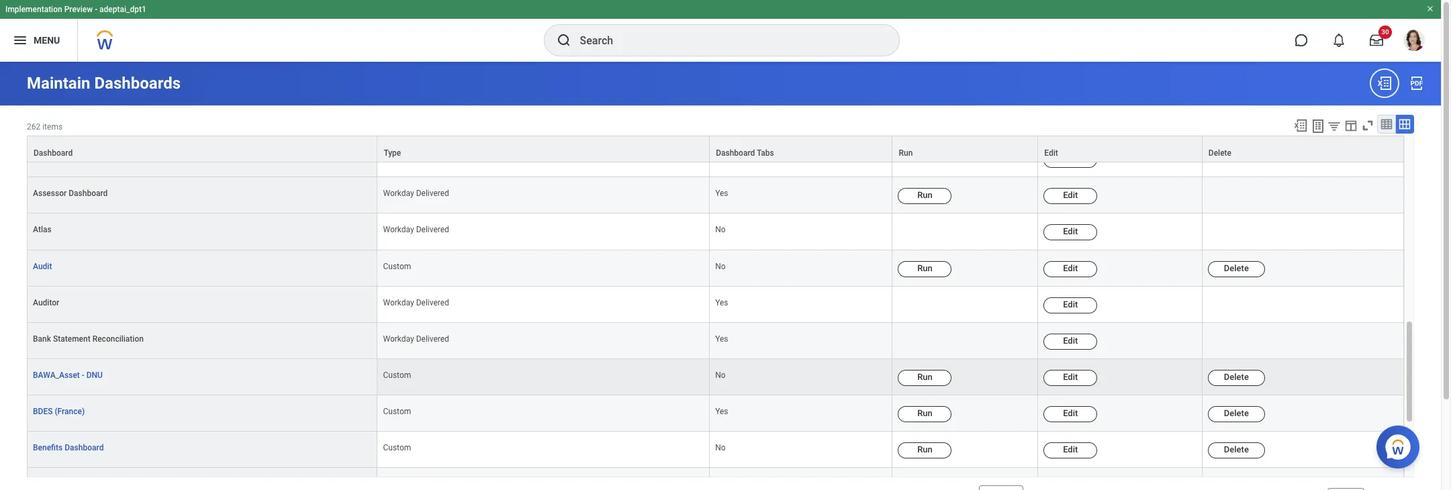 Task type: describe. For each thing, give the bounding box(es) containing it.
row header inside maintain dashboards main content
[[27, 105, 378, 141]]

1 run button from the top
[[898, 188, 952, 204]]

3 edit row from the top
[[27, 286, 1404, 323]]

5 row from the top
[[27, 359, 1404, 395]]

maintain dashboards main content
[[0, 62, 1441, 490]]

assessor
[[33, 189, 67, 198]]

export to excel image for items
[[1293, 118, 1308, 133]]

assessor dashboard
[[33, 189, 108, 198]]

bdes (france) link
[[33, 404, 85, 416]]

dashboard inside "popup button"
[[716, 148, 755, 158]]

run inside popup button
[[899, 148, 913, 158]]

1 edit button from the top
[[1044, 152, 1097, 168]]

management
[[65, 479, 112, 489]]

dashboards
[[94, 74, 181, 93]]

edit for seventh edit button from the bottom of the maintain dashboards main content
[[1063, 227, 1078, 237]]

5 workday from the top
[[383, 334, 414, 344]]

7 edit button from the top
[[1044, 370, 1097, 386]]

bawa_asset
[[33, 371, 80, 380]]

row containing dashboard
[[27, 136, 1404, 163]]

workday for assessor dashboard
[[383, 189, 414, 198]]

8 edit button from the top
[[1044, 406, 1097, 422]]

delete for bawa_asset - dnu
[[1224, 372, 1249, 382]]

custom for dashboard
[[383, 443, 411, 453]]

bawa_asset - dnu
[[33, 371, 103, 380]]

bdes (france)
[[33, 407, 85, 416]]

run for 6th edit button from the bottom
[[917, 263, 933, 273]]

preview
[[64, 5, 93, 14]]

edit button
[[1038, 136, 1202, 162]]

adeptai_dpt1
[[99, 5, 146, 14]]

3 edit button from the top
[[1044, 225, 1097, 241]]

search image
[[556, 32, 572, 48]]

menu button
[[0, 19, 77, 62]]

delete button
[[1202, 136, 1403, 162]]

type button
[[378, 136, 709, 162]]

edit for 5th edit button from the bottom
[[1063, 299, 1078, 309]]

262 items
[[27, 122, 63, 132]]

close environment banner image
[[1426, 5, 1434, 13]]

1 edit row from the top
[[27, 141, 1404, 178]]

maintain
[[27, 74, 90, 93]]

4 edit row from the top
[[27, 323, 1404, 359]]

delete button for bdes (france)
[[1208, 406, 1265, 422]]

4 edit button from the top
[[1044, 261, 1097, 277]]

view printable version (pdf) image
[[1409, 75, 1425, 91]]

yes for 8th edit button
[[715, 407, 728, 416]]

run for 8th edit button
[[917, 408, 933, 418]]

run for 8th edit button from the bottom of the maintain dashboards main content
[[917, 190, 933, 200]]

bank statement reconciliation element
[[33, 332, 144, 344]]

audit
[[33, 262, 52, 271]]

3 row from the top
[[27, 178, 1404, 214]]

benefits for benefits management
[[33, 479, 63, 489]]

application
[[33, 153, 74, 162]]

benefits management
[[33, 479, 112, 489]]

expand table image
[[1398, 118, 1411, 131]]

Search Workday  search field
[[580, 26, 871, 55]]

inbox large image
[[1370, 34, 1383, 47]]

edit for third edit button from the bottom
[[1063, 372, 1078, 382]]

table image
[[1380, 118, 1393, 131]]

auditor
[[33, 298, 59, 307]]

no for bawa_asset - dnu
[[715, 371, 726, 380]]

run button
[[893, 136, 1038, 162]]

edit for 6th edit button from the top of the maintain dashboards main content
[[1063, 336, 1078, 346]]

workday for auditor
[[383, 298, 414, 307]]

notifications large image
[[1332, 34, 1346, 47]]

delete button for bawa_asset - dnu
[[1208, 370, 1265, 386]]

delete for audit
[[1224, 263, 1249, 273]]

workday delivered for auditor
[[383, 298, 449, 307]]

4 row from the top
[[27, 250, 1404, 286]]

dashboard tabs
[[716, 148, 774, 158]]



Task type: locate. For each thing, give the bounding box(es) containing it.
30
[[1381, 28, 1389, 36]]

0 vertical spatial benefits
[[33, 443, 63, 453]]

2 no from the top
[[715, 262, 726, 271]]

run for third edit button from the bottom
[[917, 372, 933, 382]]

edit for 8th edit button from the bottom of the maintain dashboards main content
[[1063, 190, 1078, 200]]

3 workday delivered from the top
[[383, 225, 449, 235]]

edit for 6th edit button from the bottom
[[1063, 263, 1078, 273]]

1 custom from the top
[[383, 262, 411, 271]]

4 no from the top
[[715, 443, 726, 453]]

yes
[[715, 153, 728, 162], [715, 189, 728, 198], [715, 298, 728, 307], [715, 334, 728, 344], [715, 407, 728, 416]]

reconciliation
[[92, 334, 144, 344]]

export to excel image for dashboards
[[1377, 75, 1393, 91]]

benefits inside row
[[33, 479, 63, 489]]

6 edit button from the top
[[1044, 334, 1097, 350]]

2 delete button from the top
[[1208, 370, 1265, 386]]

- right preview
[[95, 5, 97, 14]]

statement
[[53, 334, 90, 344]]

3 run button from the top
[[898, 370, 952, 386]]

workday
[[383, 153, 414, 162], [383, 189, 414, 198], [383, 225, 414, 235], [383, 298, 414, 307], [383, 334, 414, 344]]

atlas element
[[33, 223, 51, 235]]

delivered for atlas
[[416, 225, 449, 235]]

select to filter grid data image
[[1327, 119, 1342, 133]]

toolbar inside maintain dashboards main content
[[1287, 115, 1414, 136]]

implementation
[[5, 5, 62, 14]]

row
[[27, 105, 1404, 141], [27, 136, 1404, 163], [27, 178, 1404, 214], [27, 250, 1404, 286], [27, 359, 1404, 395], [27, 395, 1404, 432], [27, 432, 1404, 468]]

2 edit row from the top
[[27, 214, 1404, 250]]

4 custom from the top
[[383, 443, 411, 453]]

delete button
[[1208, 261, 1265, 277], [1208, 370, 1265, 386], [1208, 406, 1265, 422], [1208, 442, 1265, 459]]

1 horizontal spatial export to excel image
[[1377, 75, 1393, 91]]

workday delivered
[[383, 153, 449, 162], [383, 189, 449, 198], [383, 225, 449, 235], [383, 298, 449, 307], [383, 334, 449, 344]]

edit
[[1044, 148, 1058, 158], [1063, 154, 1078, 164], [1063, 190, 1078, 200], [1063, 227, 1078, 237], [1063, 263, 1078, 273], [1063, 299, 1078, 309], [1063, 336, 1078, 346], [1063, 372, 1078, 382], [1063, 408, 1078, 418], [1063, 444, 1078, 455]]

edit for ninth edit button from the top of the maintain dashboards main content
[[1063, 444, 1078, 455]]

dnu
[[86, 371, 103, 380]]

workday delivered for assessor dashboard
[[383, 189, 449, 198]]

dashboard
[[34, 148, 73, 158], [716, 148, 755, 158], [103, 153, 142, 162], [69, 189, 108, 198], [65, 443, 104, 453]]

export to excel image left 'view printable version (pdf)' image
[[1377, 75, 1393, 91]]

bank
[[33, 334, 51, 344]]

bank statement reconciliation
[[33, 334, 144, 344]]

1 workday delivered from the top
[[383, 153, 449, 162]]

dashboard button
[[28, 136, 377, 162]]

4 workday from the top
[[383, 298, 414, 307]]

bdes
[[33, 407, 53, 416]]

- left dnu at bottom left
[[82, 371, 84, 380]]

1 delete button from the top
[[1208, 261, 1265, 277]]

maintain dashboards
[[27, 74, 181, 93]]

30 button
[[1362, 26, 1392, 55]]

implementation preview -   adeptai_dpt1
[[5, 5, 146, 14]]

no inside edit row
[[715, 225, 726, 235]]

-
[[95, 5, 97, 14], [82, 371, 84, 380]]

edit for edit popup button
[[1044, 148, 1058, 158]]

export to worksheets image
[[1310, 118, 1326, 134]]

1 workday from the top
[[383, 153, 414, 162]]

2 edit button from the top
[[1044, 188, 1097, 204]]

edit for 8th edit button
[[1063, 408, 1078, 418]]

dashboard right review on the top of the page
[[103, 153, 142, 162]]

2 custom from the top
[[383, 371, 411, 380]]

delete for bdes (france)
[[1224, 408, 1249, 418]]

0 horizontal spatial export to excel image
[[1293, 118, 1308, 133]]

2 run button from the top
[[898, 261, 952, 277]]

4 run button from the top
[[898, 406, 952, 422]]

dashboard inside 'popup button'
[[34, 148, 73, 158]]

fullscreen image
[[1360, 118, 1375, 133]]

1 yes from the top
[[715, 153, 728, 162]]

run button for audit
[[898, 261, 952, 277]]

benefits left the management
[[33, 479, 63, 489]]

yes for 6th edit button from the top of the maintain dashboards main content
[[715, 334, 728, 344]]

items
[[42, 122, 63, 132]]

delete inside delete popup button
[[1209, 148, 1232, 158]]

4 yes from the top
[[715, 334, 728, 344]]

1 vertical spatial export to excel image
[[1293, 118, 1308, 133]]

1 vertical spatial benefits
[[33, 479, 63, 489]]

3 delivered from the top
[[416, 225, 449, 235]]

2 delivered from the top
[[416, 189, 449, 198]]

benefits management row
[[27, 468, 1404, 490]]

5 delivered from the top
[[416, 334, 449, 344]]

1 delivered from the top
[[416, 153, 449, 162]]

profile logan mcneil image
[[1403, 30, 1425, 54]]

0 vertical spatial -
[[95, 5, 97, 14]]

3 no from the top
[[715, 371, 726, 380]]

9 edit button from the top
[[1044, 442, 1097, 459]]

3 delete button from the top
[[1208, 406, 1265, 422]]

4 workday delivered from the top
[[383, 298, 449, 307]]

(france)
[[55, 407, 85, 416]]

1 row from the top
[[27, 105, 1404, 141]]

1 horizontal spatial -
[[95, 5, 97, 14]]

dashboard up the management
[[65, 443, 104, 453]]

0 horizontal spatial -
[[82, 371, 84, 380]]

run
[[899, 148, 913, 158], [917, 190, 933, 200], [917, 263, 933, 273], [917, 372, 933, 382], [917, 408, 933, 418], [917, 444, 933, 455]]

auditor element
[[33, 295, 59, 307]]

2 yes from the top
[[715, 189, 728, 198]]

yes for 8th edit button from the bottom of the maintain dashboards main content
[[715, 189, 728, 198]]

0 vertical spatial export to excel image
[[1377, 75, 1393, 91]]

export to excel image
[[1377, 75, 1393, 91], [1293, 118, 1308, 133]]

- inside menu banner
[[95, 5, 97, 14]]

application review dashboard element
[[33, 150, 142, 162]]

export to excel image left export to worksheets icon
[[1293, 118, 1308, 133]]

atlas
[[33, 225, 51, 235]]

- inside row
[[82, 371, 84, 380]]

workday delivered inside row
[[383, 189, 449, 198]]

5 edit button from the top
[[1044, 297, 1097, 313]]

262
[[27, 122, 40, 132]]

edit row
[[27, 141, 1404, 178], [27, 214, 1404, 250], [27, 286, 1404, 323], [27, 323, 1404, 359]]

delete button for audit
[[1208, 261, 1265, 277]]

benefits
[[33, 443, 63, 453], [33, 479, 63, 489]]

5 workday delivered from the top
[[383, 334, 449, 344]]

4 delivered from the top
[[416, 298, 449, 307]]

dashboard tabs button
[[710, 136, 892, 162]]

workday delivered for atlas
[[383, 225, 449, 235]]

2 workday from the top
[[383, 189, 414, 198]]

row header
[[27, 105, 378, 141]]

dashboard down items
[[34, 148, 73, 158]]

review
[[76, 153, 101, 162]]

type
[[384, 148, 401, 158]]

dashboard down review on the top of the page
[[69, 189, 108, 198]]

edit button
[[1044, 152, 1097, 168], [1044, 188, 1097, 204], [1044, 225, 1097, 241], [1044, 261, 1097, 277], [1044, 297, 1097, 313], [1044, 334, 1097, 350], [1044, 370, 1097, 386], [1044, 406, 1097, 422], [1044, 442, 1097, 459]]

2 benefits from the top
[[33, 479, 63, 489]]

custom for -
[[383, 371, 411, 380]]

1 no from the top
[[715, 225, 726, 235]]

1 vertical spatial -
[[82, 371, 84, 380]]

5 run button from the top
[[898, 442, 952, 459]]

no for benefits dashboard
[[715, 443, 726, 453]]

delivered
[[416, 153, 449, 162], [416, 189, 449, 198], [416, 225, 449, 235], [416, 298, 449, 307], [416, 334, 449, 344]]

benefits management link
[[33, 477, 112, 489]]

6 row from the top
[[27, 395, 1404, 432]]

run button for bawa_asset - dnu
[[898, 370, 952, 386]]

delivered for auditor
[[416, 298, 449, 307]]

run button for bdes (france)
[[898, 406, 952, 422]]

tabs
[[757, 148, 774, 158]]

bawa_asset - dnu link
[[33, 368, 103, 380]]

benefits dashboard
[[33, 443, 104, 453]]

edit for ninth edit button from the bottom
[[1063, 154, 1078, 164]]

dashboard left tabs
[[716, 148, 755, 158]]

2 workday delivered from the top
[[383, 189, 449, 198]]

run button
[[898, 188, 952, 204], [898, 261, 952, 277], [898, 370, 952, 386], [898, 406, 952, 422], [898, 442, 952, 459]]

cell
[[378, 105, 710, 141], [710, 105, 893, 141], [893, 105, 1038, 141], [1038, 105, 1202, 141], [1202, 105, 1404, 141], [893, 141, 1038, 178], [1202, 141, 1404, 178], [1202, 178, 1404, 214], [893, 214, 1038, 250], [1202, 214, 1404, 250], [893, 286, 1038, 323], [1202, 286, 1404, 323], [893, 323, 1038, 359], [1202, 323, 1404, 359], [378, 468, 710, 490], [710, 468, 893, 490], [893, 468, 1038, 490], [1038, 468, 1202, 490], [1202, 468, 1404, 490]]

Go to page number text field
[[1328, 488, 1365, 490]]

custom
[[383, 262, 411, 271], [383, 371, 411, 380], [383, 407, 411, 416], [383, 443, 411, 453]]

5 yes from the top
[[715, 407, 728, 416]]

1 benefits from the top
[[33, 443, 63, 453]]

toolbar
[[1287, 115, 1414, 136]]

delete
[[1209, 148, 1232, 158], [1224, 263, 1249, 273], [1224, 372, 1249, 382], [1224, 408, 1249, 418], [1224, 444, 1249, 455]]

audit link
[[33, 259, 52, 271]]

justify image
[[12, 32, 28, 48]]

4 delete button from the top
[[1208, 442, 1265, 459]]

7 row from the top
[[27, 432, 1404, 468]]

workday for atlas
[[383, 225, 414, 235]]

menu
[[34, 35, 60, 45]]

3 yes from the top
[[715, 298, 728, 307]]

menu banner
[[0, 0, 1441, 62]]

custom for (france)
[[383, 407, 411, 416]]

no for audit
[[715, 262, 726, 271]]

2 row from the top
[[27, 136, 1404, 163]]

no
[[715, 225, 726, 235], [715, 262, 726, 271], [715, 371, 726, 380], [715, 443, 726, 453]]

benefits down the bdes
[[33, 443, 63, 453]]

application review dashboard
[[33, 153, 142, 162]]

assessor dashboard element
[[33, 186, 108, 198]]

click to view/edit grid preferences image
[[1344, 118, 1358, 133]]

3 custom from the top
[[383, 407, 411, 416]]

delivered for assessor dashboard
[[416, 189, 449, 198]]

3 workday from the top
[[383, 225, 414, 235]]

edit inside popup button
[[1044, 148, 1058, 158]]

benefits for benefits dashboard
[[33, 443, 63, 453]]

benefits dashboard link
[[33, 440, 104, 453]]



Task type: vqa. For each thing, say whether or not it's contained in the screenshot.
2nd Run button from the top of the Maintain Dashboards main content
yes



